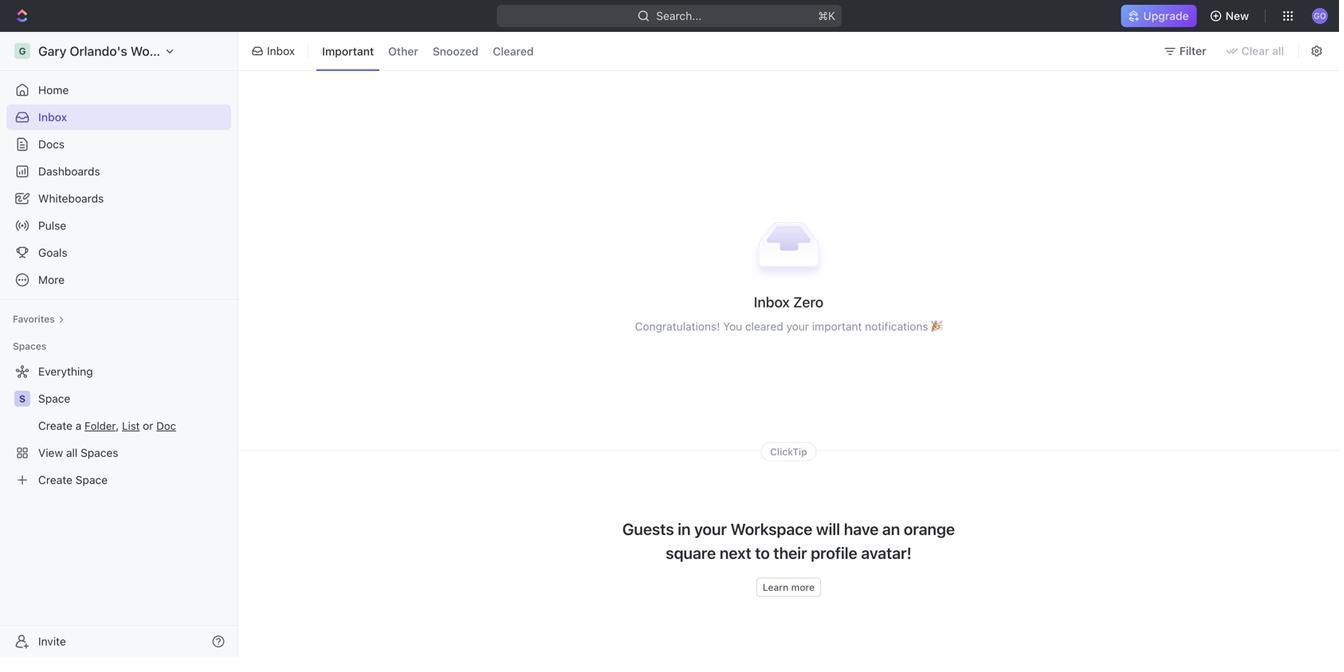 Task type: locate. For each thing, give the bounding box(es) containing it.
cleared
[[493, 44, 534, 58]]

inbox up 'cleared'
[[754, 293, 790, 311]]

your down inbox zero
[[787, 320, 810, 333]]

0 vertical spatial space
[[38, 392, 70, 405]]

workspace up to on the bottom right
[[731, 519, 813, 538]]

1 horizontal spatial spaces
[[81, 446, 118, 459]]

create down "view"
[[38, 473, 73, 487]]

1 horizontal spatial all
[[1273, 44, 1285, 57]]

space down view all spaces
[[76, 473, 108, 487]]

inbox down home
[[38, 110, 67, 124]]

orlando's
[[70, 43, 127, 59]]

spaces down favorites
[[13, 341, 47, 352]]

view
[[38, 446, 63, 459]]

workspace
[[131, 43, 197, 59], [731, 519, 813, 538]]

create space link
[[6, 467, 228, 493]]

snoozed
[[433, 44, 479, 58]]

1 horizontal spatial inbox
[[267, 44, 295, 57]]

tree containing everything
[[6, 359, 231, 493]]

learn
[[763, 582, 789, 593]]

pulse link
[[6, 213, 231, 238]]

inbox zero
[[754, 293, 824, 311]]

cleared
[[746, 320, 784, 333]]

1 create from the top
[[38, 419, 73, 432]]

space down everything on the bottom left of the page
[[38, 392, 70, 405]]

clear all
[[1242, 44, 1285, 57]]

workspace up home link
[[131, 43, 197, 59]]

dashboards link
[[6, 159, 231, 184]]

0 horizontal spatial space
[[38, 392, 70, 405]]

more
[[792, 582, 815, 593]]

other button
[[383, 38, 424, 64]]

your
[[787, 320, 810, 333], [695, 519, 727, 538]]

clear
[[1242, 44, 1270, 57]]

1 vertical spatial your
[[695, 519, 727, 538]]

all for clear
[[1273, 44, 1285, 57]]

inbox left important
[[267, 44, 295, 57]]

create left a
[[38, 419, 73, 432]]

1 vertical spatial all
[[66, 446, 78, 459]]

docs
[[38, 138, 65, 151]]

important button
[[317, 38, 380, 64]]

0 vertical spatial create
[[38, 419, 73, 432]]

spaces down "folder" button
[[81, 446, 118, 459]]

0 vertical spatial your
[[787, 320, 810, 333]]

all right "view"
[[66, 446, 78, 459]]

1 vertical spatial inbox
[[38, 110, 67, 124]]

guests
[[623, 519, 674, 538]]

1 horizontal spatial workspace
[[731, 519, 813, 538]]

doc
[[156, 420, 176, 432]]

1 horizontal spatial your
[[787, 320, 810, 333]]

upgrade link
[[1122, 5, 1198, 27]]

create
[[38, 419, 73, 432], [38, 473, 73, 487]]

space link
[[38, 386, 228, 412]]

their
[[774, 543, 808, 562]]

0 vertical spatial inbox
[[267, 44, 295, 57]]

folder
[[85, 420, 116, 432]]

view all spaces link
[[6, 440, 228, 466]]

an
[[883, 519, 901, 538]]

tree
[[6, 359, 231, 493]]

inbox
[[267, 44, 295, 57], [38, 110, 67, 124], [754, 293, 790, 311]]

sidebar navigation
[[0, 32, 242, 657]]

tab list
[[313, 29, 543, 73]]

cleared button
[[488, 38, 540, 64]]

congratulations!
[[635, 320, 720, 333]]

1 horizontal spatial space
[[76, 473, 108, 487]]

go
[[1315, 11, 1327, 20]]

all inside button
[[1273, 44, 1285, 57]]

everything link
[[6, 359, 228, 384]]

create space
[[38, 473, 108, 487]]

0 vertical spatial spaces
[[13, 341, 47, 352]]

guests in your workspace will have an orange square next to their profile avatar!
[[623, 519, 956, 562]]

0 horizontal spatial your
[[695, 519, 727, 538]]

notifications
[[866, 320, 929, 333]]

go button
[[1308, 3, 1334, 29]]

2 horizontal spatial inbox
[[754, 293, 790, 311]]

0 vertical spatial all
[[1273, 44, 1285, 57]]

0 vertical spatial workspace
[[131, 43, 197, 59]]

1 vertical spatial create
[[38, 473, 73, 487]]

spaces
[[13, 341, 47, 352], [81, 446, 118, 459]]

all right clear
[[1273, 44, 1285, 57]]

more button
[[6, 267, 231, 293]]

doc button
[[156, 420, 176, 432]]

upgrade
[[1144, 9, 1190, 22]]

0 horizontal spatial all
[[66, 446, 78, 459]]

2 create from the top
[[38, 473, 73, 487]]

gary orlando's workspace, , element
[[14, 43, 30, 59]]

create a folder , list or doc
[[38, 419, 176, 432]]

have
[[844, 519, 879, 538]]

all inside tree
[[66, 446, 78, 459]]

zero
[[794, 293, 824, 311]]

1 vertical spatial workspace
[[731, 519, 813, 538]]

1 vertical spatial spaces
[[81, 446, 118, 459]]

congratulations! you cleared your important notifications 🎉
[[635, 320, 943, 333]]

docs link
[[6, 132, 231, 157]]

view all spaces
[[38, 446, 118, 459]]

space
[[38, 392, 70, 405], [76, 473, 108, 487]]

0 horizontal spatial inbox
[[38, 110, 67, 124]]

g
[[19, 45, 26, 57]]

your inside guests in your workspace will have an orange square next to their profile avatar!
[[695, 519, 727, 538]]

0 horizontal spatial workspace
[[131, 43, 197, 59]]

dashboards
[[38, 165, 100, 178]]

create inside "create space" link
[[38, 473, 73, 487]]

important
[[813, 320, 863, 333]]

filter
[[1180, 44, 1207, 57]]

all
[[1273, 44, 1285, 57], [66, 446, 78, 459]]

0 horizontal spatial spaces
[[13, 341, 47, 352]]

your right the in
[[695, 519, 727, 538]]



Task type: vqa. For each thing, say whether or not it's contained in the screenshot.
Inbox
yes



Task type: describe. For each thing, give the bounding box(es) containing it.
goals
[[38, 246, 67, 259]]

snoozed button
[[427, 38, 484, 64]]

folder button
[[85, 420, 116, 432]]

a
[[76, 419, 82, 432]]

next
[[720, 543, 752, 562]]

will
[[817, 519, 841, 538]]

tab list containing important
[[313, 29, 543, 73]]

spaces inside tree
[[81, 446, 118, 459]]

in
[[678, 519, 691, 538]]

square
[[666, 543, 716, 562]]

clicktip
[[771, 446, 808, 458]]

home
[[38, 83, 69, 97]]

create for create space
[[38, 473, 73, 487]]

favorites button
[[6, 309, 71, 329]]

workspace inside guests in your workspace will have an orange square next to their profile avatar!
[[731, 519, 813, 538]]

⌘k
[[819, 9, 836, 22]]

workspace inside sidebar navigation
[[131, 43, 197, 59]]

favorites
[[13, 313, 55, 325]]

or
[[143, 419, 153, 432]]

new button
[[1204, 3, 1259, 29]]

space, , element
[[14, 391, 30, 407]]

tree inside sidebar navigation
[[6, 359, 231, 493]]

,
[[116, 419, 119, 432]]

whiteboards link
[[6, 186, 231, 211]]

2 vertical spatial inbox
[[754, 293, 790, 311]]

create for create a folder , list or doc
[[38, 419, 73, 432]]

clear all button
[[1220, 38, 1294, 64]]

inbox link
[[6, 104, 231, 130]]

important
[[322, 44, 374, 58]]

orange
[[904, 519, 956, 538]]

other
[[388, 44, 419, 58]]

learn more
[[763, 582, 815, 593]]

home link
[[6, 77, 231, 103]]

list button
[[122, 420, 140, 432]]

avatar!
[[862, 543, 912, 562]]

you
[[724, 320, 743, 333]]

learn more link
[[757, 578, 822, 597]]

new
[[1226, 9, 1250, 22]]

list
[[122, 420, 140, 432]]

1 vertical spatial space
[[76, 473, 108, 487]]

everything
[[38, 365, 93, 378]]

search...
[[657, 9, 702, 22]]

to
[[756, 543, 770, 562]]

whiteboards
[[38, 192, 104, 205]]

s
[[19, 393, 26, 404]]

inbox inside inbox link
[[38, 110, 67, 124]]

more
[[38, 273, 65, 286]]

invite
[[38, 635, 66, 648]]

gary
[[38, 43, 66, 59]]

pulse
[[38, 219, 66, 232]]

all for view
[[66, 446, 78, 459]]

filter button
[[1158, 38, 1217, 64]]

profile
[[811, 543, 858, 562]]

goals link
[[6, 240, 231, 266]]

gary orlando's workspace
[[38, 43, 197, 59]]

🎉
[[932, 320, 943, 333]]



